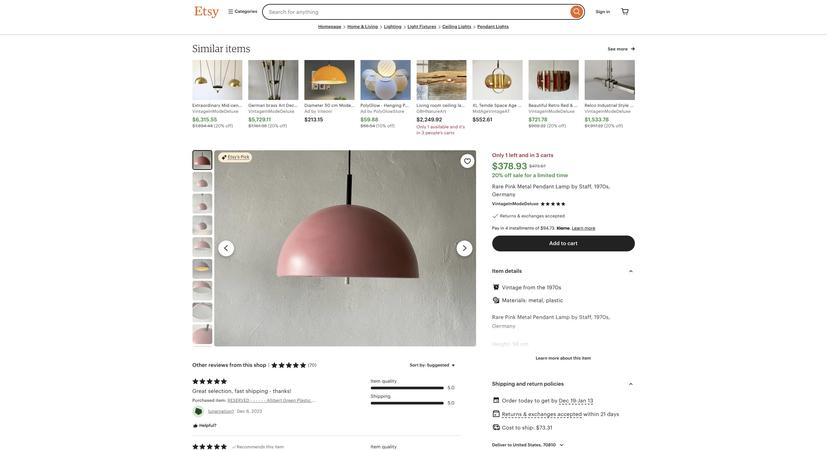 Task type: vqa. For each thing, say whether or not it's contained in the screenshot.
"I" to the top
no



Task type: locate. For each thing, give the bounding box(es) containing it.
0 vertical spatial returns
[[500, 214, 516, 219]]

2 5.0 from the top
[[448, 401, 455, 406]]

off) right 1,917.22
[[616, 124, 624, 129]]

1
[[428, 125, 430, 130], [506, 153, 508, 158]]

5 off) from the left
[[616, 124, 624, 129]]

b up "213.15"
[[311, 109, 314, 114]]

1 lights from the left
[[459, 24, 472, 29]]

from left the on the right bottom of page
[[524, 285, 536, 291]]

20%
[[492, 173, 504, 178]]

1 d from the left
[[308, 109, 310, 114]]

vintageinmodedeluxe up 1,533.78
[[585, 109, 631, 114]]

rare pink metal pendant lamp by staff 1970s germany image 7 image
[[192, 281, 212, 301]]

y for 213.15
[[314, 109, 317, 114]]

in inside only 1 available and it's in
[[417, 131, 421, 136]]

plastic
[[546, 298, 564, 304]]

by
[[572, 184, 578, 190], [572, 315, 578, 320], [552, 399, 558, 404]]

to inside dropdown button
[[508, 443, 512, 448]]

a up 66.54
[[361, 109, 364, 114]]

0 vertical spatial item
[[492, 268, 504, 274]]

item details
[[492, 268, 522, 274]]

to
[[561, 241, 567, 246], [543, 387, 548, 392], [535, 399, 540, 404], [551, 405, 556, 410], [516, 425, 521, 431], [508, 443, 512, 448]]

1 horizontal spatial d
[[364, 109, 366, 114]]

2 vertical spatial this
[[266, 445, 274, 450]]

exchanges down hesitate on the bottom of page
[[529, 412, 556, 418]]

germany right 1980s
[[376, 399, 395, 403]]

germany up vintageinmodedeluxe link
[[492, 192, 516, 198]]

3 (20% from the left
[[547, 124, 558, 129]]

great selection, fast shipping - thanks!
[[192, 389, 292, 394]]

rare pink metal pendant lamp by staff, 1970s, germany down limited on the right top of page
[[492, 184, 611, 198]]

carts down available
[[444, 131, 455, 136]]

menu bar containing homepage
[[194, 24, 633, 35]]

b inside a d b y polyglowstore $ 59.88 $ 66.54 (10% off)
[[368, 109, 370, 114]]

1 vertical spatial pendant
[[533, 184, 555, 190]]

banner
[[183, 0, 645, 24]]

accepted for returns & exchanges accepted
[[545, 214, 565, 219]]

0 horizontal spatial only
[[417, 125, 427, 130]]

off) inside vintageinmodedeluxe $ 6,315.55 $ 7,894.44 (20% off)
[[226, 124, 233, 129]]

0 vertical spatial 3
[[422, 131, 425, 136]]

off)
[[226, 124, 233, 129], [280, 124, 287, 129], [387, 124, 395, 129], [559, 124, 566, 129], [616, 124, 624, 129]]

b up 59.88
[[368, 109, 370, 114]]

1 vertical spatial learn
[[536, 356, 548, 361]]

vintageinmodedeluxe up 6,315.55
[[192, 109, 238, 114]]

1 vertical spatial 5.0
[[448, 401, 455, 406]]

0 horizontal spatial shipping
[[371, 394, 391, 399]]

rare down materials:
[[492, 315, 504, 320]]

off) inside a d b y polyglowstore $ 59.88 $ 66.54 (10% off)
[[387, 124, 395, 129]]

learn left the diameter: at the right of page
[[536, 356, 548, 361]]

great
[[192, 389, 207, 394]]

pendant inside "menu bar"
[[478, 24, 495, 29]]

0 vertical spatial learn
[[572, 226, 584, 231]]

shipping up order
[[492, 382, 515, 387]]

0 horizontal spatial from
[[230, 363, 242, 369]]

lamp down the time
[[556, 184, 570, 190]]

off) inside vintageinmodedeluxe $ 1,533.78 $ 1,917.22 (20% off)
[[616, 124, 624, 129]]

& inside "menu bar"
[[361, 24, 364, 29]]

1 5.0 from the top
[[448, 386, 455, 391]]

pendant down limited on the right top of page
[[533, 184, 555, 190]]

learn right the . on the right bottom
[[572, 226, 584, 231]]

1 horizontal spatial only
[[492, 153, 505, 158]]

item right recommends
[[275, 445, 284, 450]]

rare pink metal pendant lamp by staff, 1970s, germany down plastic
[[492, 315, 611, 329]]

b for 59.88
[[368, 109, 370, 114]]

this
[[574, 356, 581, 361], [243, 363, 253, 369], [266, 445, 274, 450]]

returns up 4
[[500, 214, 516, 219]]

1 horizontal spatial more
[[585, 226, 596, 231]]

(20% for 5,729.11
[[268, 124, 279, 129]]

home & living
[[348, 24, 378, 29]]

policies
[[544, 382, 564, 387]]

accepted down the us,
[[558, 412, 582, 418]]

not
[[519, 405, 527, 410]]

materials: metal, plastic
[[502, 298, 564, 304]]

1,917.22
[[588, 124, 603, 129]]

0 vertical spatial exchanges
[[522, 214, 544, 219]]

4 off) from the left
[[559, 124, 566, 129]]

2 (20% from the left
[[268, 124, 279, 129]]

ceiling
[[443, 24, 458, 29]]

deliver to united states, 70810 button
[[487, 439, 571, 451]]

2 lights from the left
[[496, 24, 509, 29]]

1 horizontal spatial rare pink metal pendant lamp by staff 1970s germany image 1 image
[[214, 150, 476, 347]]

2 d from the left
[[364, 109, 366, 114]]

1 horizontal spatial shipping
[[492, 382, 515, 387]]

d up "213.15"
[[308, 109, 310, 114]]

3 up the "$473.67"
[[536, 153, 540, 158]]

b inside a d b y viteoni $ 213.15
[[311, 109, 314, 114]]

(20% inside vintageinmodedeluxe $ 1,533.78 $ 1,917.22 (20% off)
[[605, 124, 615, 129]]

metal down for
[[518, 184, 532, 190]]

see more
[[608, 46, 629, 51]]

diameter 50 cm modern pendant light | yellow light fixture | e27 metal hanging lamp ceiling light | chandelier lighting | dome ceiling lamp image
[[305, 60, 355, 100]]

pink
[[505, 184, 516, 190], [505, 315, 516, 320]]

0 horizontal spatial dec
[[237, 409, 245, 414]]

1 vertical spatial quality
[[382, 445, 397, 450]]

dec up "ask"
[[559, 399, 569, 404]]

0 vertical spatial from
[[524, 285, 536, 291]]

a inside a d b y polyglowstore $ 59.88 $ 66.54 (10% off)
[[361, 109, 364, 114]]

-
[[270, 389, 272, 394], [251, 399, 252, 403], [253, 399, 255, 403], [256, 399, 258, 403], [259, 399, 260, 403], [262, 399, 263, 403], [264, 399, 266, 403]]

2 y from the left
[[370, 109, 373, 114]]

cm right 40
[[607, 351, 615, 356]]

2 b from the left
[[368, 109, 370, 114]]

off) right 902.22
[[559, 124, 566, 129]]

accepted up $94.73. at the bottom right of the page
[[545, 214, 565, 219]]

d for 59.88
[[364, 109, 366, 114]]

lampshade height and diameter: 20 and 40 cm
[[492, 351, 615, 356]]

off) for 6,315.55
[[226, 124, 233, 129]]

vintageinmodedeluxe up the 5,729.11
[[249, 109, 295, 114]]

off) inside vintageinmodedeluxe $ 721.78 $ 902.22 (20% off)
[[559, 124, 566, 129]]

exchanges for returns & exchanges accepted
[[522, 214, 544, 219]]

0 vertical spatial carts
[[444, 131, 455, 136]]

this right about
[[574, 356, 581, 361]]

0 vertical spatial only
[[417, 125, 427, 130]]

lunarnation1
[[208, 409, 234, 414]]

exchanges up of
[[522, 214, 544, 219]]

dec left 6,
[[237, 409, 245, 414]]

a inside a d b y viteoni $ 213.15
[[305, 109, 308, 114]]

0 vertical spatial quality
[[382, 379, 397, 384]]

y inside a d b y viteoni $ 213.15
[[314, 109, 317, 114]]

a right for
[[533, 173, 536, 178]]

0 vertical spatial this
[[574, 356, 581, 361]]

& down not
[[524, 412, 527, 418]]

suitable
[[520, 387, 541, 392]]

721.78
[[532, 117, 548, 123]]

more right the . on the right bottom
[[585, 226, 596, 231]]

quality
[[382, 379, 397, 384], [382, 445, 397, 450]]

1 vertical spatial lamp
[[556, 315, 570, 320]]

to left cart
[[561, 241, 567, 246]]

metal down materials: metal, plastic
[[518, 315, 532, 320]]

1 horizontal spatial &
[[518, 214, 521, 219]]

homepage
[[318, 24, 342, 29]]

d for 213.15
[[308, 109, 310, 114]]

only left left on the right top
[[492, 153, 505, 158]]

Search for anything text field
[[262, 4, 569, 20]]

recommends this item
[[237, 445, 284, 450]]

(20%
[[214, 124, 225, 129], [268, 124, 279, 129], [547, 124, 558, 129], [605, 124, 615, 129]]

1 vertical spatial exchanges
[[529, 412, 556, 418]]

from right reviews
[[230, 363, 242, 369]]

more inside learn more about this item dropdown button
[[549, 356, 560, 361]]

ship:
[[522, 425, 535, 431]]

0 horizontal spatial item
[[275, 445, 284, 450]]

this left shop
[[243, 363, 253, 369]]

item left 40
[[582, 356, 591, 361]]

0 horizontal spatial d
[[308, 109, 310, 114]]

2 horizontal spatial more
[[617, 46, 628, 51]]

polyglowstore
[[374, 109, 405, 114]]

pendant lights link
[[478, 24, 509, 29]]

pendant right ceiling lights link
[[478, 24, 495, 29]]

0 horizontal spatial lights
[[459, 24, 472, 29]]

vintageinmodedeluxe $ 1,533.78 $ 1,917.22 (20% off)
[[585, 109, 631, 129]]

only for only 1 left and in 3 carts
[[492, 153, 505, 158]]

1 left left on the right top
[[506, 153, 508, 158]]

0 vertical spatial item quality
[[371, 379, 397, 384]]

1 horizontal spatial dec
[[559, 399, 569, 404]]

2 vertical spatial &
[[524, 412, 527, 418]]

more inside the see more link
[[617, 46, 628, 51]]

sort by: suggested
[[410, 363, 449, 368]]

only inside only 1 available and it's in
[[417, 125, 427, 130]]

rare pink metal pendant lamp by staff 1970s germany image 2 image
[[192, 172, 212, 192]]

1 vertical spatial item
[[275, 445, 284, 450]]

pendant down metal,
[[533, 315, 555, 320]]

in right 'sign'
[[607, 9, 610, 14]]

to right cost
[[516, 425, 521, 431]]

2 vertical spatial pendant
[[533, 315, 555, 320]]

shipping inside dropdown button
[[492, 382, 515, 387]]

(20% inside vintageinmodedeluxe $ 721.78 $ 902.22 (20% off)
[[547, 124, 558, 129]]

1 vertical spatial accepted
[[558, 412, 582, 418]]

see more listings like this element
[[608, 46, 629, 51]]

1 inside only 1 available and it's in
[[428, 125, 430, 130]]

0 vertical spatial lamp
[[556, 184, 570, 190]]

1 vertical spatial 3
[[536, 153, 540, 158]]

2 off) from the left
[[280, 124, 287, 129]]

recommends
[[237, 445, 265, 450]]

y up 59.88
[[370, 109, 373, 114]]

only for only 1 available and it's in
[[417, 125, 427, 130]]

0 vertical spatial accepted
[[545, 214, 565, 219]]

1 b from the left
[[311, 109, 314, 114]]

1 vertical spatial only
[[492, 153, 505, 158]]

do
[[510, 405, 517, 410]]

1 vertical spatial rare pink metal pendant lamp by staff, 1970s, germany
[[492, 315, 611, 329]]

in up the "$473.67"
[[530, 153, 535, 158]]

0 vertical spatial &
[[361, 24, 364, 29]]

off) for 721.78
[[559, 124, 566, 129]]

1 (20% from the left
[[214, 124, 225, 129]]

sign
[[596, 9, 606, 14]]

0 vertical spatial rare
[[492, 184, 504, 190]]

0 vertical spatial metal
[[518, 184, 532, 190]]

staff,
[[579, 184, 593, 190], [579, 315, 593, 320]]

40
[[598, 351, 605, 356]]

0 horizontal spatial y
[[314, 109, 317, 114]]

returns down do
[[502, 412, 522, 418]]

3 off) from the left
[[387, 124, 395, 129]]

to left united
[[508, 443, 512, 448]]

from
[[524, 285, 536, 291], [230, 363, 242, 369]]

b
[[311, 109, 314, 114], [368, 109, 370, 114]]

1 horizontal spatial cm
[[607, 351, 615, 356]]

available
[[431, 125, 449, 130]]

0 vertical spatial rare pink metal pendant lamp by staff, 1970s, germany
[[492, 184, 611, 198]]

None search field
[[262, 4, 585, 20]]

0 vertical spatial 1
[[428, 125, 430, 130]]

110-
[[560, 387, 570, 392]]

1 down 2,249.92
[[428, 125, 430, 130]]

2023
[[252, 409, 262, 414]]

a left viteoni
[[305, 109, 308, 114]]

off) right 7,894.44 on the top left of page
[[226, 124, 233, 129]]

and left the return
[[517, 382, 526, 387]]

more right "see"
[[617, 46, 628, 51]]

7,161.38
[[251, 124, 267, 129]]

reserved - - - - - - allibert green plastic frame bathroom mirror, 1980s germany link
[[228, 398, 395, 404]]

0 vertical spatial pendant
[[478, 24, 495, 29]]

1 horizontal spatial a
[[361, 109, 364, 114]]

1 staff, from the top
[[579, 184, 593, 190]]

off) inside vintageinmodedeluxe $ 5,729.11 $ 7,161.38 (20% off)
[[280, 124, 287, 129]]

more left about
[[549, 356, 560, 361]]

questions
[[492, 414, 518, 419]]

this inside dropdown button
[[574, 356, 581, 361]]

carts
[[444, 131, 455, 136], [541, 153, 554, 158]]

vintageinmodedeluxe for 6,315.55
[[192, 109, 238, 114]]

1 vertical spatial returns
[[502, 412, 522, 418]]

y up "213.15"
[[314, 109, 317, 114]]

2 horizontal spatial this
[[574, 356, 581, 361]]

1 y from the left
[[314, 109, 317, 114]]

& right home
[[361, 24, 364, 29]]

(20% down the 5,729.11
[[268, 124, 279, 129]]

$94.73.
[[541, 226, 556, 231]]

1 vertical spatial shipping
[[371, 394, 391, 399]]

0 vertical spatial item
[[582, 356, 591, 361]]

1 rare pink metal pendant lamp by staff, 1970s, germany from the top
[[492, 184, 611, 198]]

& up installments
[[518, 214, 521, 219]]

pink down off
[[505, 184, 516, 190]]

(20% down 1,533.78
[[605, 124, 615, 129]]

1 vertical spatial dec
[[237, 409, 245, 414]]

height:
[[492, 342, 511, 347]]

only down 2,249.92
[[417, 125, 427, 130]]

similar
[[192, 42, 224, 55]]

add to cart button
[[492, 236, 635, 252]]

extraordinary mid-century modern full brass double shade xxl adjustable counterweight pendant lamp by domicil möbel, 1970s, germany image
[[192, 60, 243, 100]]

off) right 7,161.38
[[280, 124, 287, 129]]

2 rare from the top
[[492, 315, 504, 320]]

$ inside a d b y viteoni $ 213.15
[[305, 117, 308, 123]]

and left it's
[[450, 125, 458, 130]]

0 vertical spatial 1970s,
[[595, 184, 611, 190]]

(20% right 902.22
[[547, 124, 558, 129]]

0 horizontal spatial &
[[361, 24, 364, 29]]

2 vertical spatial more
[[549, 356, 560, 361]]

home
[[348, 24, 360, 29]]

y for 59.88
[[370, 109, 373, 114]]

off) right (10%
[[387, 124, 395, 129]]

0 horizontal spatial this
[[243, 363, 253, 369]]

limited
[[538, 173, 556, 178]]

rare pink metal pendant lamp by staff 1970s germany image 1 image
[[214, 150, 476, 347], [193, 151, 212, 169]]

to down order today to get by dec 19-jan 13
[[551, 405, 556, 410]]

relco industrial style double socket linear suspension lamp, 1980s milano italy image
[[585, 60, 635, 100]]

0 horizontal spatial a
[[305, 109, 308, 114]]

dec
[[559, 399, 569, 404], [237, 409, 245, 414]]

1 horizontal spatial item
[[582, 356, 591, 361]]

1 vertical spatial metal
[[518, 315, 532, 320]]

this for item
[[574, 356, 581, 361]]

0 vertical spatial pink
[[505, 184, 516, 190]]

0 vertical spatial more
[[617, 46, 628, 51]]

you
[[581, 405, 591, 410]]

rare pink metal pendant lamp by staff 1970s germany image 4 image
[[192, 216, 212, 236]]

3 left the people's
[[422, 131, 425, 136]]

living
[[365, 24, 378, 29]]

days
[[608, 412, 620, 418]]

0 vertical spatial dec
[[559, 399, 569, 404]]

fixtures
[[420, 24, 437, 29]]

1 off) from the left
[[226, 124, 233, 129]]

1 vertical spatial item quality
[[371, 445, 397, 450]]

6,
[[246, 409, 250, 414]]

item inside dropdown button
[[492, 268, 504, 274]]

(20% down 6,315.55
[[214, 124, 225, 129]]

materials:
[[502, 298, 527, 304]]

in left 4
[[501, 226, 505, 231]]

1 vertical spatial cm
[[607, 351, 615, 356]]

banner containing categories
[[183, 0, 645, 24]]

d up 59.88
[[364, 109, 366, 114]]

& for returns & exchanges accepted
[[518, 214, 521, 219]]

vintageinmodedeluxe up 721.78
[[529, 109, 575, 114]]

lunarnation1 link
[[208, 409, 234, 414]]

this right recommends
[[266, 445, 274, 450]]

y inside a d b y polyglowstore $ 59.88 $ 66.54 (10% off)
[[370, 109, 373, 114]]

0 horizontal spatial cm
[[521, 342, 529, 347]]

(20% for 6,315.55
[[214, 124, 225, 129]]

1 vertical spatial &
[[518, 214, 521, 219]]

hesitate
[[529, 405, 549, 410]]

lighting
[[384, 24, 402, 29]]

germany up height:
[[492, 324, 516, 329]]

rare down 20%
[[492, 184, 504, 190]]

0 horizontal spatial learn
[[536, 356, 548, 361]]

0 vertical spatial shipping
[[492, 382, 515, 387]]

pink down materials:
[[505, 315, 516, 320]]

1 vertical spatial rare
[[492, 315, 504, 320]]

1 horizontal spatial 1
[[506, 153, 508, 158]]

(20% inside vintageinmodedeluxe $ 5,729.11 $ 7,161.38 (20% off)
[[268, 124, 279, 129]]

1 vertical spatial 1
[[506, 153, 508, 158]]

sort
[[410, 363, 419, 368]]

(20% inside vintageinmodedeluxe $ 6,315.55 $ 7,894.44 (20% off)
[[214, 124, 225, 129]]

allibert
[[267, 399, 282, 403]]

light fixtures link
[[408, 24, 437, 29]]

$378.93 $473.67
[[492, 162, 546, 171]]

to left use
[[543, 387, 548, 392]]

1 horizontal spatial y
[[370, 109, 373, 114]]

5.0 for shipping
[[448, 401, 455, 406]]

1 horizontal spatial b
[[368, 109, 370, 114]]

vintageinmodedeluxe $ 5,729.11 $ 7,161.38 (20% off)
[[249, 109, 295, 129]]

& for returns & exchanges accepted within 21 days
[[524, 412, 527, 418]]

shipping right mirror,
[[371, 394, 391, 399]]

4 (20% from the left
[[605, 124, 615, 129]]

exchanges
[[522, 214, 544, 219], [529, 412, 556, 418]]

etsy's pick button
[[218, 152, 252, 163]]

vintageinmodedeluxe for 1,533.78
[[585, 109, 631, 114]]

1 horizontal spatial this
[[266, 445, 274, 450]]

vintageinmodedeluxe $ 6,315.55 $ 7,894.44 (20% off)
[[192, 109, 238, 129]]

details
[[505, 268, 522, 274]]

d inside a d b y polyglowstore $ 59.88 $ 66.54 (10% off)
[[364, 109, 366, 114]]

0 horizontal spatial more
[[549, 356, 560, 361]]

dec 19-jan 13 button
[[559, 397, 594, 406]]

a d b y viteoni $ 213.15
[[305, 109, 332, 123]]

cm right the 56
[[521, 342, 529, 347]]

in left the people's
[[417, 131, 421, 136]]

menu bar
[[194, 24, 633, 35]]

this for shop
[[243, 363, 253, 369]]

metal
[[518, 184, 532, 190], [518, 315, 532, 320]]

1 horizontal spatial carts
[[541, 153, 554, 158]]

lamp down plastic
[[556, 315, 570, 320]]

carts up the "$473.67"
[[541, 153, 554, 158]]

d inside a d b y viteoni $ 213.15
[[308, 109, 310, 114]]

1 vertical spatial pink
[[505, 315, 516, 320]]

it's
[[459, 125, 465, 130]]

1 vertical spatial 1970s,
[[595, 315, 611, 320]]

rare pink metal pendant lamp by staff 1970s germany image 5 image
[[192, 238, 212, 257]]

1 horizontal spatial lights
[[496, 24, 509, 29]]

sale
[[513, 173, 524, 178]]

1 horizontal spatial 3
[[536, 153, 540, 158]]

0 vertical spatial staff,
[[579, 184, 593, 190]]



Task type: describe. For each thing, give the bounding box(es) containing it.
0 vertical spatial germany
[[492, 192, 516, 198]]

1 1970s, from the top
[[595, 184, 611, 190]]

purchased item: reserved - - - - - - allibert green plastic frame bathroom mirror, 1980s germany
[[192, 399, 395, 403]]

1 rare from the top
[[492, 184, 504, 190]]

5.0 for item quality
[[448, 386, 455, 391]]

cost
[[502, 425, 514, 431]]

vintageinmodedeluxe for 721.78
[[529, 109, 575, 114]]

time
[[557, 173, 568, 178]]

beautiful retro red & beige fabric shade - wood pendant lamp, 1960s, germany image
[[529, 60, 579, 100]]

(20% for 721.78
[[547, 124, 558, 129]]

0 vertical spatial by
[[572, 184, 578, 190]]

within
[[584, 412, 599, 418]]

mirror,
[[348, 399, 362, 403]]

2 quality from the top
[[382, 445, 397, 450]]

german brass art deco bauhaus chandelier by kaiser & co. with five fluorescent tubes, 1930s, germany image
[[249, 60, 299, 100]]

1 horizontal spatial learn
[[572, 226, 584, 231]]

rare pink metal pendant lamp by staff 1970s germany image 6 image
[[192, 259, 212, 279]]

sign in button
[[591, 6, 615, 18]]

cost to ship: $ 73.31
[[502, 425, 553, 431]]

1 horizontal spatial from
[[524, 285, 536, 291]]

purchased
[[192, 399, 215, 403]]

and inside only 1 available and it's in
[[450, 125, 458, 130]]

19-
[[571, 399, 578, 404]]

2 lamp from the top
[[556, 315, 570, 320]]

returns & exchanges accepted button
[[502, 410, 582, 420]]

helpful?
[[198, 424, 217, 429]]

reserved
[[228, 399, 250, 403]]

vintage from the 1970s
[[502, 285, 562, 291]]

xl temde space age ceiling lamp 1970s switzerland image
[[473, 60, 523, 100]]

bathroom
[[326, 399, 347, 403]]

2 item quality from the top
[[371, 445, 397, 450]]

and right "height" at the right bottom
[[542, 351, 551, 356]]

2 1970s, from the top
[[595, 315, 611, 320]]

and inside dropdown button
[[517, 382, 526, 387]]

only 1 available and it's in
[[417, 125, 465, 136]]

jan
[[578, 399, 587, 404]]

wired
[[492, 387, 507, 392]]

returns for returns & exchanges accepted
[[500, 214, 516, 219]]

vintageinmodedeluxe up returns & exchanges accepted
[[492, 202, 539, 206]]

about
[[561, 356, 573, 361]]

off) for 5,729.11
[[280, 124, 287, 129]]

& for home & living
[[361, 24, 364, 29]]

lights for pendant lights
[[496, 24, 509, 29]]

vintage
[[502, 285, 522, 291]]

0 horizontal spatial 3
[[422, 131, 425, 136]]

pendant lights
[[478, 24, 509, 29]]

$ inside midagevintageat $ 552.61
[[473, 117, 476, 123]]

2 horizontal spatial a
[[533, 173, 536, 178]]

ceiling lights
[[443, 24, 472, 29]]

sign in
[[596, 9, 610, 14]]

2 vertical spatial germany
[[376, 399, 395, 403]]

0 horizontal spatial carts
[[444, 131, 455, 136]]

1 quality from the top
[[382, 379, 397, 384]]

none search field inside banner
[[262, 4, 585, 20]]

3 people's carts
[[422, 131, 455, 136]]

lunarnation1 dec 6, 2023
[[208, 409, 262, 414]]

rare pink metal pendant lamp by staff 1970s germany image 9 image
[[192, 325, 212, 345]]

exchanges for returns & exchanges accepted within 21 days
[[529, 412, 556, 418]]

categories
[[234, 9, 257, 14]]

use
[[549, 387, 558, 392]]

a for 59.88
[[361, 109, 364, 114]]

more for see more
[[617, 46, 628, 51]]

selection,
[[208, 389, 233, 394]]

gbhnatureart
[[417, 109, 447, 114]]

$ inside the gbhnatureart $ 2,249.92
[[417, 117, 420, 123]]

countries.
[[598, 387, 624, 392]]

2 rare pink metal pendant lamp by staff, 1970s, germany from the top
[[492, 315, 611, 329]]

helpful? button
[[187, 420, 222, 432]]

height: 56 cm
[[492, 342, 529, 347]]

any
[[606, 405, 615, 410]]

midagevintageat $ 552.61
[[473, 109, 510, 123]]

other reviews from this shop |
[[192, 363, 270, 369]]

13
[[588, 399, 594, 404]]

0 vertical spatial cm
[[521, 342, 529, 347]]

shipping for shipping
[[371, 394, 391, 399]]

for
[[525, 173, 532, 178]]

accepted for returns & exchanges accepted within 21 days
[[558, 412, 582, 418]]

20% off sale for a limited time
[[492, 173, 568, 178]]

to inside please do not hesitate to ask us, if you have any questions
[[551, 405, 556, 410]]

1 vertical spatial item
[[371, 379, 381, 384]]

please
[[492, 405, 509, 410]]

7,894.44
[[195, 124, 213, 129]]

1 vertical spatial more
[[585, 226, 596, 231]]

2 metal from the top
[[518, 315, 532, 320]]

21
[[601, 412, 606, 418]]

item:
[[216, 399, 226, 403]]

plastic
[[297, 399, 311, 403]]

1 for available
[[428, 125, 430, 130]]

ask
[[558, 405, 566, 410]]

1 vertical spatial germany
[[492, 324, 516, 329]]

wired and suitable to use 110-220v in all countries.
[[492, 387, 624, 392]]

1 lamp from the top
[[556, 184, 570, 190]]

and up order
[[509, 387, 519, 392]]

polyglow - hanging pendant lamps lights for ceiling - 3d printed designer lamps in polyluma style - made in germany - biodegradable material image
[[361, 60, 411, 100]]

green
[[283, 399, 296, 403]]

$378.93
[[492, 162, 528, 171]]

height
[[524, 351, 540, 356]]

1 vertical spatial by
[[572, 315, 578, 320]]

66.54
[[363, 124, 375, 129]]

shop
[[254, 363, 266, 369]]

by:
[[420, 363, 426, 368]]

off) for 1,533.78
[[616, 124, 624, 129]]

(20% for 1,533.78
[[605, 124, 615, 129]]

and right 20
[[587, 351, 597, 356]]

sort by: suggested button
[[405, 359, 462, 373]]

diameter:
[[553, 351, 578, 356]]

klarna
[[557, 226, 570, 231]]

rare pink metal pendant lamp by staff 1970s germany image 8 image
[[192, 303, 212, 323]]

1 pink from the top
[[505, 184, 516, 190]]

in left all
[[585, 387, 589, 392]]

b for 213.15
[[311, 109, 314, 114]]

items
[[226, 42, 250, 55]]

living room ceiling lamp, led lamp, wooden lamp with 5 led spotlights, length 263 cm. image
[[417, 60, 467, 100]]

learn inside dropdown button
[[536, 356, 548, 361]]

all
[[591, 387, 597, 392]]

if
[[576, 405, 580, 410]]

people's
[[426, 131, 443, 136]]

2 pink from the top
[[505, 315, 516, 320]]

a for 213.15
[[305, 109, 308, 114]]

1 vertical spatial from
[[230, 363, 242, 369]]

20
[[579, 351, 586, 356]]

to inside button
[[561, 241, 567, 246]]

item details button
[[487, 264, 641, 279]]

2 staff, from the top
[[579, 315, 593, 320]]

(10%
[[377, 124, 386, 129]]

pick
[[241, 155, 250, 160]]

returns for returns & exchanges accepted within 21 days
[[502, 412, 522, 418]]

0 horizontal spatial rare pink metal pendant lamp by staff 1970s germany image 1 image
[[193, 151, 212, 169]]

2 vertical spatial by
[[552, 399, 558, 404]]

56
[[513, 342, 519, 347]]

the
[[537, 285, 546, 291]]

see more link
[[608, 45, 635, 52]]

2 vertical spatial item
[[371, 445, 381, 450]]

suggested
[[427, 363, 449, 368]]

lights for ceiling lights
[[459, 24, 472, 29]]

similar items
[[192, 42, 250, 55]]

home & living link
[[348, 24, 378, 29]]

and right left on the right top
[[519, 153, 529, 158]]

1,533.78
[[588, 117, 609, 123]]

item inside dropdown button
[[582, 356, 591, 361]]

vintageinmodedeluxe link
[[492, 202, 539, 206]]

1 item quality from the top
[[371, 379, 397, 384]]

to up hesitate on the bottom of page
[[535, 399, 540, 404]]

$473.67
[[530, 164, 546, 169]]

1 metal from the top
[[518, 184, 532, 190]]

rare pink metal pendant lamp by staff 1970s germany image 3 image
[[192, 194, 212, 214]]

.
[[570, 226, 571, 231]]

1970s
[[547, 285, 562, 291]]

gbhnatureart $ 2,249.92
[[417, 109, 447, 123]]

more for learn more about this item
[[549, 356, 560, 361]]

get
[[542, 399, 550, 404]]

in inside button
[[607, 9, 610, 14]]

shipping for shipping and return policies
[[492, 382, 515, 387]]

have
[[592, 405, 604, 410]]

1 for left
[[506, 153, 508, 158]]

installments
[[509, 226, 534, 231]]

lighting link
[[384, 24, 402, 29]]

1 vertical spatial carts
[[541, 153, 554, 158]]

vintageinmodedeluxe for 5,729.11
[[249, 109, 295, 114]]

order today to get by dec 19-jan 13
[[502, 399, 594, 404]]



